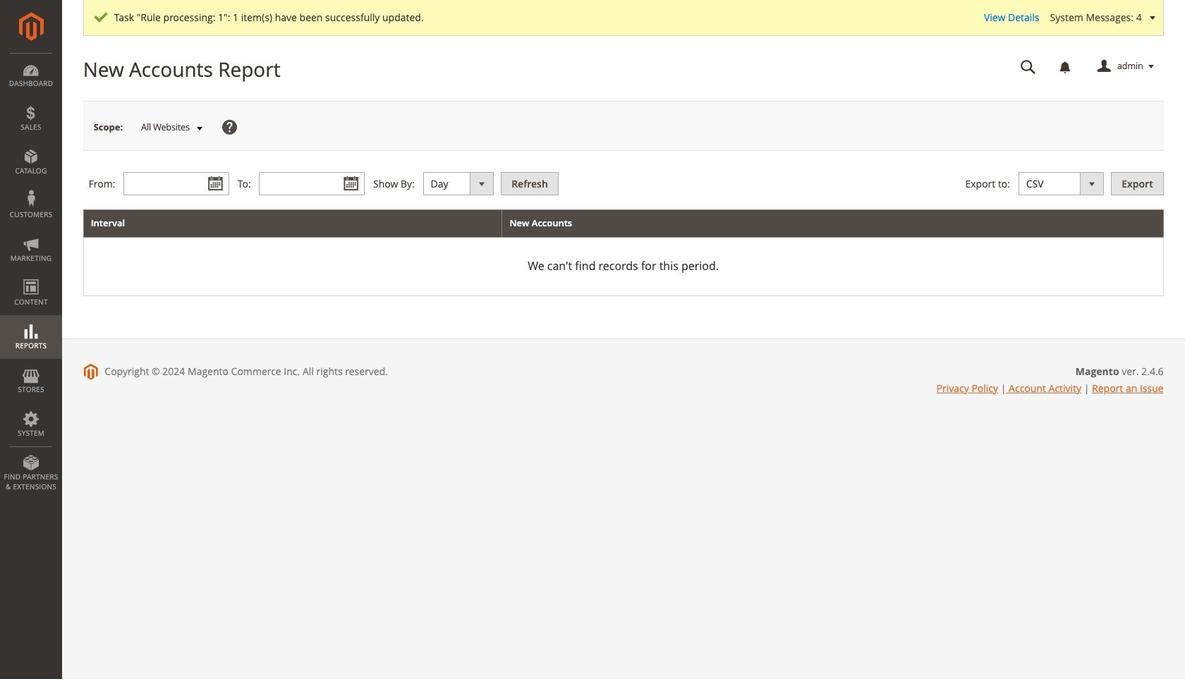 Task type: describe. For each thing, give the bounding box(es) containing it.
magento admin panel image
[[19, 12, 43, 41]]



Task type: locate. For each thing, give the bounding box(es) containing it.
menu bar
[[0, 53, 62, 499]]

None text field
[[1011, 54, 1047, 79], [259, 172, 365, 196], [1011, 54, 1047, 79], [259, 172, 365, 196]]

None text field
[[124, 172, 230, 196]]



